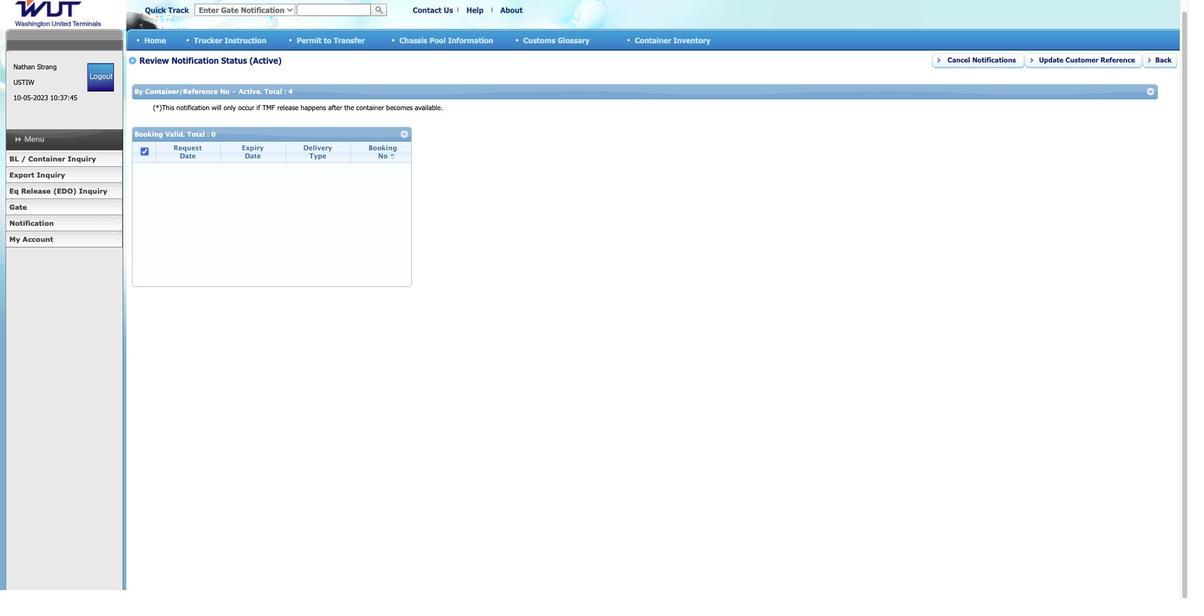 Task type: vqa. For each thing, say whether or not it's contained in the screenshot.
'10-16-2023 09:56:53'
no



Task type: locate. For each thing, give the bounding box(es) containing it.
1 horizontal spatial container
[[635, 36, 671, 44]]

notification
[[9, 219, 54, 227]]

eq release (edo) inquiry link
[[6, 183, 123, 199]]

gate
[[9, 203, 27, 211]]

0 horizontal spatial container
[[28, 155, 65, 163]]

inventory
[[674, 36, 711, 44]]

inquiry up export inquiry link
[[68, 155, 96, 163]]

10-05-2023 10:37:45
[[13, 94, 77, 102]]

login image
[[87, 63, 114, 92]]

help link
[[467, 6, 484, 14]]

about
[[500, 6, 523, 14]]

inquiry down bl / container inquiry
[[37, 171, 65, 179]]

0 vertical spatial inquiry
[[68, 155, 96, 163]]

customs
[[523, 36, 556, 44]]

inquiry
[[68, 155, 96, 163], [37, 171, 65, 179], [79, 187, 107, 195]]

trucker instruction
[[194, 36, 266, 44]]

contact us
[[413, 6, 453, 14]]

about link
[[500, 6, 523, 14]]

inquiry right "(edo)"
[[79, 187, 107, 195]]

my account
[[9, 235, 53, 243]]

instruction
[[225, 36, 266, 44]]

chassis pool information
[[399, 36, 493, 44]]

strang
[[37, 63, 57, 71]]

release
[[21, 187, 51, 195]]

2 vertical spatial inquiry
[[79, 187, 107, 195]]

gate link
[[6, 199, 123, 216]]

pool
[[430, 36, 446, 44]]

chassis
[[399, 36, 427, 44]]

2023
[[33, 94, 48, 102]]

help
[[467, 6, 484, 14]]

export inquiry
[[9, 171, 65, 179]]

1 vertical spatial container
[[28, 155, 65, 163]]

container
[[635, 36, 671, 44], [28, 155, 65, 163]]

to
[[324, 36, 331, 44]]

container up export inquiry on the left top of page
[[28, 155, 65, 163]]

None text field
[[297, 4, 371, 16]]

container left inventory
[[635, 36, 671, 44]]

container inventory
[[635, 36, 711, 44]]

customs glossary
[[523, 36, 590, 44]]

1 vertical spatial inquiry
[[37, 171, 65, 179]]



Task type: describe. For each thing, give the bounding box(es) containing it.
transfer
[[334, 36, 365, 44]]

10-
[[13, 94, 23, 102]]

0 vertical spatial container
[[635, 36, 671, 44]]

05-
[[23, 94, 33, 102]]

glossary
[[558, 36, 590, 44]]

notification link
[[6, 216, 123, 232]]

track
[[168, 6, 189, 14]]

/
[[21, 155, 26, 163]]

quick
[[145, 6, 166, 14]]

permit
[[297, 36, 322, 44]]

export
[[9, 171, 34, 179]]

eq
[[9, 187, 19, 195]]

10:37:45
[[50, 94, 77, 102]]

export inquiry link
[[6, 167, 123, 183]]

nathan strang
[[13, 63, 57, 71]]

eq release (edo) inquiry
[[9, 187, 107, 195]]

home
[[144, 36, 166, 44]]

(edo)
[[53, 187, 77, 195]]

bl / container inquiry
[[9, 155, 96, 163]]

bl / container inquiry link
[[6, 151, 123, 167]]

contact
[[413, 6, 442, 14]]

quick track
[[145, 6, 189, 14]]

information
[[448, 36, 493, 44]]

my
[[9, 235, 20, 243]]

nathan
[[13, 63, 35, 71]]

contact us link
[[413, 6, 453, 14]]

ustiw
[[13, 78, 34, 86]]

bl
[[9, 155, 19, 163]]

account
[[23, 235, 53, 243]]

inquiry for (edo)
[[79, 187, 107, 195]]

my account link
[[6, 232, 123, 248]]

permit to transfer
[[297, 36, 365, 44]]

inquiry for container
[[68, 155, 96, 163]]

us
[[444, 6, 453, 14]]

trucker
[[194, 36, 222, 44]]



